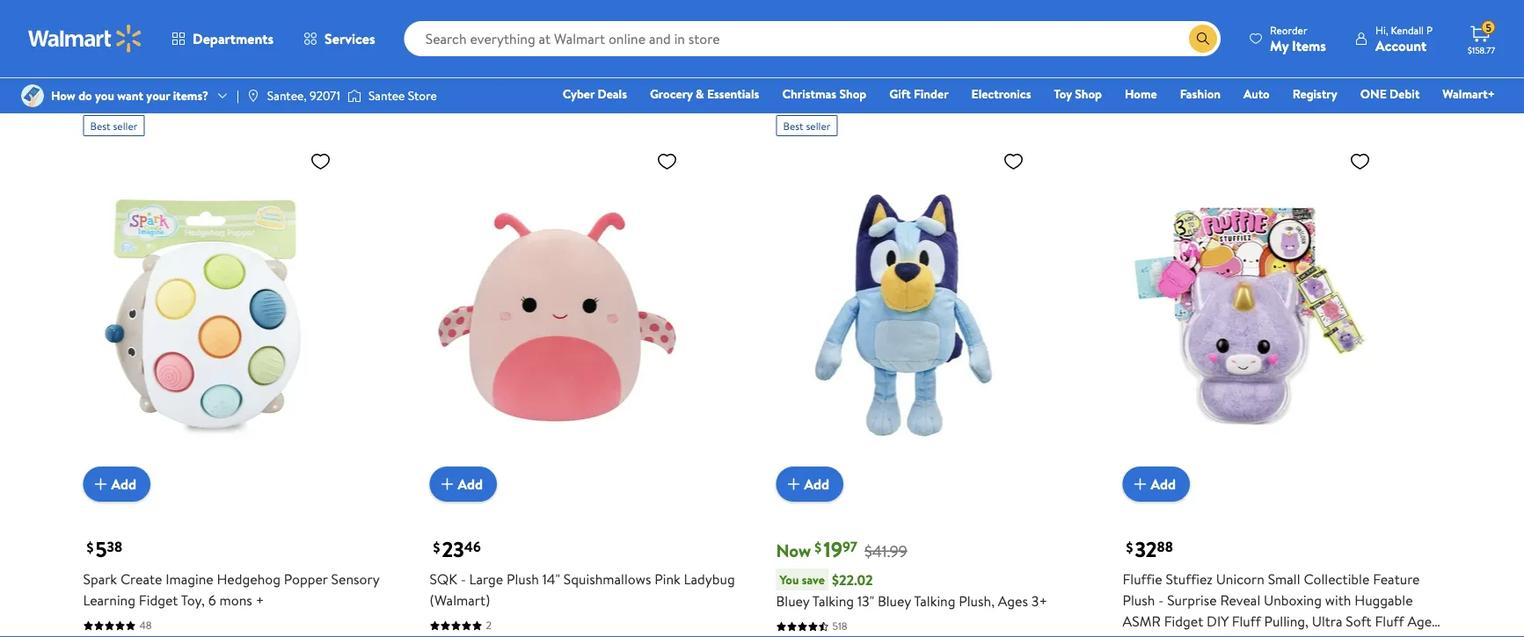 Task type: describe. For each thing, give the bounding box(es) containing it.
account
[[1376, 36, 1427, 55]]

ages inside you save $22.02 bluey talking 13" bluey  talking plush, ages 3+
[[999, 592, 1029, 612]]

(walmart)
[[430, 591, 490, 611]]

add button for 32
[[1123, 467, 1191, 503]]

fluffie stuffiez unicorn small collectible feature plush - surprise reveal unboxing with huggable asmr fidget diy fluff pulling, ultra soft fluff ages 4+
[[1123, 570, 1438, 638]]

add to favorites list, sqk - large plush 14" squishmallows pink ladybug (walmart) image
[[657, 151, 678, 173]]

legal information image
[[260, 95, 274, 109]]

registry
[[1293, 85, 1338, 103]]

toy
[[1055, 85, 1072, 103]]

p
[[1427, 22, 1433, 37]]

fluffie
[[1123, 570, 1163, 590]]

santee,
[[267, 87, 307, 104]]

0 vertical spatial 5
[[1486, 20, 1492, 35]]

surprise
[[1168, 591, 1217, 611]]

deals
[[598, 85, 627, 103]]

purchased
[[150, 93, 212, 112]]

14"
[[543, 570, 560, 590]]

sort and filter section element
[[59, 0, 1466, 42]]

spark create imagine hedgehog popper sensory learning fidget toy, 6 mons + image
[[83, 144, 338, 488]]

gift finder
[[890, 85, 949, 103]]

seller for 5
[[113, 119, 138, 133]]

best seller for 5
[[90, 119, 138, 133]]

items
[[1293, 36, 1327, 55]]

|
[[237, 87, 239, 104]]

hi, kendall p account
[[1376, 22, 1433, 55]]

walmart+
[[1443, 85, 1496, 103]]

stuffiez
[[1166, 570, 1213, 590]]

$ 32 88
[[1127, 535, 1174, 565]]

auto
[[1244, 85, 1270, 103]]

essentials
[[707, 85, 760, 103]]

 image for how do you want your items?
[[21, 84, 44, 107]]

price
[[80, 93, 111, 112]]

price when purchased online
[[80, 93, 253, 112]]

add to favorites list, fluffie stuffiez unicorn small collectible feature plush - surprise reveal unboxing with huggable asmr fidget diy fluff pulling, ultra soft fluff ages 4+ image
[[1350, 151, 1371, 173]]

store
[[408, 87, 437, 104]]

collectible
[[1304, 570, 1370, 590]]

learning
[[83, 591, 135, 611]]

spark create imagine hedgehog popper sensory learning fidget toy, 6 mons +
[[83, 570, 379, 611]]

add to cart image for 23
[[437, 474, 458, 496]]

walmart image
[[28, 25, 143, 53]]

finder for gift finder
[[914, 85, 949, 103]]

santee, 92071
[[267, 87, 340, 104]]

$ for 23
[[433, 538, 440, 558]]

santee
[[369, 87, 405, 104]]

+
[[256, 591, 264, 611]]

add button for 23
[[430, 467, 497, 503]]

electronics link
[[964, 84, 1040, 103]]

my
[[1271, 36, 1289, 55]]

kendall
[[1391, 22, 1425, 37]]

reorder my items
[[1271, 22, 1327, 55]]

christmas shop
[[783, 85, 867, 103]]

 image for santee store
[[347, 87, 362, 105]]

soft
[[1346, 613, 1372, 632]]

debit
[[1390, 85, 1420, 103]]

huggable
[[1355, 591, 1414, 611]]

add to cart image for 32
[[1130, 474, 1151, 496]]

13"
[[858, 592, 875, 612]]

add to cart image for 5
[[90, 474, 111, 496]]

518
[[833, 620, 848, 635]]

grocery & essentials
[[650, 85, 760, 103]]

services
[[325, 29, 375, 48]]

46
[[464, 538, 481, 557]]

best for 5
[[90, 119, 111, 133]]

unicorn
[[1217, 570, 1265, 590]]

finder for gift finder (546)
[[115, 55, 164, 80]]

4+
[[1123, 634, 1140, 638]]

best seller for $41.99
[[784, 119, 831, 133]]

(546)
[[168, 59, 201, 78]]

toy,
[[181, 591, 205, 611]]

- inside fluffie stuffiez unicorn small collectible feature plush - surprise reveal unboxing with huggable asmr fidget diy fluff pulling, ultra soft fluff ages 4+
[[1159, 591, 1164, 611]]

2
[[486, 619, 492, 634]]

cyber deals
[[563, 85, 627, 103]]

2 talking from the left
[[914, 592, 956, 612]]

fidget inside fluffie stuffiez unicorn small collectible feature plush - surprise reveal unboxing with huggable asmr fidget diy fluff pulling, ultra soft fluff ages 4+
[[1165, 613, 1204, 632]]

ladybug
[[684, 570, 735, 590]]

by
[[1288, 4, 1303, 23]]

1 bluey from the left
[[776, 592, 810, 612]]

departments
[[193, 29, 274, 48]]

sqk - large plush 14" squishmallows pink ladybug (walmart) image
[[430, 144, 685, 488]]

diy
[[1207, 613, 1229, 632]]

$158.77
[[1469, 44, 1496, 56]]

$ inside now $ 19 97 $41.99
[[815, 538, 822, 558]]

32
[[1135, 535, 1158, 565]]

one
[[1361, 85, 1387, 103]]

2 bluey from the left
[[878, 592, 911, 612]]

92071
[[310, 87, 340, 104]]

- inside sqk - large plush 14" squishmallows pink ladybug (walmart)
[[461, 570, 466, 590]]

services button
[[289, 18, 390, 60]]

toy shop
[[1055, 85, 1102, 103]]



Task type: locate. For each thing, give the bounding box(es) containing it.
electronics
[[972, 85, 1032, 103]]

$ for 5
[[87, 538, 94, 558]]

0 horizontal spatial plush
[[507, 570, 539, 590]]

create
[[120, 570, 162, 590]]

1 horizontal spatial shop
[[1075, 85, 1102, 103]]

1 horizontal spatial -
[[1159, 591, 1164, 611]]

add up 38 on the left bottom
[[111, 475, 136, 494]]

your
[[146, 87, 170, 104]]

1 horizontal spatial talking
[[914, 592, 956, 612]]

4 add to cart image from the left
[[1130, 474, 1151, 496]]

1 add from the left
[[111, 475, 136, 494]]

fashion
[[1180, 85, 1221, 103]]

2 seller from the left
[[806, 119, 831, 133]]

one debit link
[[1353, 84, 1428, 103]]

0 horizontal spatial  image
[[21, 84, 44, 107]]

ages inside fluffie stuffiez unicorn small collectible feature plush - surprise reveal unboxing with huggable asmr fidget diy fluff pulling, ultra soft fluff ages 4+
[[1408, 613, 1438, 632]]

gift for gift finder
[[890, 85, 911, 103]]

5 up 'spark'
[[95, 535, 107, 565]]

online
[[216, 93, 253, 112]]

4 add button from the left
[[1123, 467, 1191, 503]]

0 vertical spatial gift
[[80, 55, 110, 80]]

1 horizontal spatial fluff
[[1376, 613, 1405, 632]]

add up 19
[[805, 475, 830, 494]]

1 shop from the left
[[840, 85, 867, 103]]

$41.99
[[865, 541, 908, 563]]

3 add from the left
[[805, 475, 830, 494]]

add to cart image up 23
[[437, 474, 458, 496]]

4 add from the left
[[1151, 475, 1176, 494]]

1 vertical spatial -
[[1159, 591, 1164, 611]]

plush up asmr
[[1123, 591, 1156, 611]]

search icon image
[[1197, 32, 1211, 46]]

squishmallows
[[564, 570, 651, 590]]

large
[[469, 570, 503, 590]]

all
[[113, 4, 127, 22]]

97
[[843, 538, 858, 557]]

fluff down reveal
[[1232, 613, 1261, 632]]

1 horizontal spatial gift
[[890, 85, 911, 103]]

add to cart image up 38 on the left bottom
[[90, 474, 111, 496]]

2 shop from the left
[[1075, 85, 1102, 103]]

48
[[139, 619, 152, 634]]

0 horizontal spatial talking
[[813, 592, 854, 612]]

gift finder (546)
[[80, 55, 201, 80]]

shop for toy shop
[[1075, 85, 1102, 103]]

you
[[95, 87, 114, 104]]

$ for 32
[[1127, 538, 1134, 558]]

add for 5
[[111, 475, 136, 494]]

fluffie stuffiez unicorn small collectible feature plush - surprise reveal unboxing with huggable asmr fidget diy fluff pulling, ultra soft fluff ages 4+ image
[[1123, 144, 1378, 488]]

2 fluff from the left
[[1376, 613, 1405, 632]]

bluey talking 13" bluey  talking plush, ages 3+ image
[[776, 144, 1032, 488]]

0 horizontal spatial 5
[[95, 535, 107, 565]]

best seller down christmas
[[784, 119, 831, 133]]

add button up 38 on the left bottom
[[83, 467, 151, 503]]

you save $22.02 bluey talking 13" bluey  talking plush, ages 3+
[[776, 571, 1048, 612]]

save
[[802, 572, 825, 589]]

add button up 46
[[430, 467, 497, 503]]

sensory
[[331, 570, 379, 590]]

0 horizontal spatial seller
[[113, 119, 138, 133]]

shop inside 'link'
[[1075, 85, 1102, 103]]

best down christmas
[[784, 119, 804, 133]]

filters
[[130, 4, 161, 22]]

1 horizontal spatial seller
[[806, 119, 831, 133]]

all filters button
[[80, 0, 181, 27]]

best down the price
[[90, 119, 111, 133]]

0 horizontal spatial bluey
[[776, 592, 810, 612]]

talking left plush,
[[914, 592, 956, 612]]

0 horizontal spatial best
[[90, 119, 111, 133]]

imagine
[[166, 570, 214, 590]]

best seller
[[90, 119, 138, 133], [784, 119, 831, 133]]

6
[[208, 591, 216, 611]]

add button for $41.99
[[776, 467, 844, 503]]

0 vertical spatial finder
[[115, 55, 164, 80]]

1 vertical spatial gift
[[890, 85, 911, 103]]

fluff
[[1232, 613, 1261, 632], [1376, 613, 1405, 632]]

2 $ from the left
[[433, 538, 440, 558]]

plush,
[[959, 592, 995, 612]]

seller down the christmas shop
[[806, 119, 831, 133]]

3 $ from the left
[[815, 538, 822, 558]]

1 horizontal spatial 5
[[1486, 20, 1492, 35]]

$ left 19
[[815, 538, 822, 558]]

1 horizontal spatial best
[[784, 119, 804, 133]]

shop for christmas shop
[[840, 85, 867, 103]]

plush inside fluffie stuffiez unicorn small collectible feature plush - surprise reveal unboxing with huggable asmr fidget diy fluff pulling, ultra soft fluff ages 4+
[[1123, 591, 1156, 611]]

fluff down huggable
[[1376, 613, 1405, 632]]

2 add from the left
[[458, 475, 483, 494]]

best
[[90, 119, 111, 133], [784, 119, 804, 133]]

1 horizontal spatial plush
[[1123, 591, 1156, 611]]

fashion link
[[1173, 84, 1229, 103]]

sqk
[[430, 570, 457, 590]]

add
[[111, 475, 136, 494], [458, 475, 483, 494], [805, 475, 830, 494], [1151, 475, 1176, 494]]

cyber
[[563, 85, 595, 103]]

$ inside $ 32 88
[[1127, 538, 1134, 558]]

add button up now
[[776, 467, 844, 503]]

home link
[[1117, 84, 1166, 103]]

1 add button from the left
[[83, 467, 151, 503]]

add to favorites list, bluey talking 13" bluey  talking plush, ages 3+ image
[[1003, 151, 1025, 173]]

$ left 38 on the left bottom
[[87, 538, 94, 558]]

pulling,
[[1265, 613, 1309, 632]]

5 up '$158.77'
[[1486, 20, 1492, 35]]

add button up the '88'
[[1123, 467, 1191, 503]]

ages
[[999, 592, 1029, 612], [1408, 613, 1438, 632]]

asmr
[[1123, 613, 1161, 632]]

2 add to cart image from the left
[[437, 474, 458, 496]]

0 horizontal spatial best seller
[[90, 119, 138, 133]]

sort by
[[1258, 4, 1303, 23]]

1 add to cart image from the left
[[90, 474, 111, 496]]

bluey
[[776, 592, 810, 612], [878, 592, 911, 612]]

now $ 19 97 $41.99
[[776, 535, 908, 565]]

plush left 14"
[[507, 570, 539, 590]]

- right sqk
[[461, 570, 466, 590]]

3 add to cart image from the left
[[784, 474, 805, 496]]

4 $ from the left
[[1127, 538, 1134, 558]]

add to cart image
[[90, 474, 111, 496], [437, 474, 458, 496], [784, 474, 805, 496], [1130, 474, 1151, 496]]

1 best from the left
[[90, 119, 111, 133]]

1 vertical spatial 5
[[95, 535, 107, 565]]

seller down when
[[113, 119, 138, 133]]

hedgehog
[[217, 570, 281, 590]]

fidget down surprise
[[1165, 613, 1204, 632]]

spark
[[83, 570, 117, 590]]

christmas shop link
[[775, 84, 875, 103]]

3 add button from the left
[[776, 467, 844, 503]]

2 best seller from the left
[[784, 119, 831, 133]]

Search search field
[[404, 21, 1221, 56]]

gift up you
[[80, 55, 110, 80]]

pink
[[655, 570, 681, 590]]

$ left 32
[[1127, 538, 1134, 558]]

how do you want your items?
[[51, 87, 209, 104]]

0 vertical spatial fidget
[[139, 591, 178, 611]]

$ 5 38
[[87, 535, 122, 565]]

$22.02
[[832, 571, 873, 590]]

auto link
[[1236, 84, 1278, 103]]

1 vertical spatial fidget
[[1165, 613, 1204, 632]]

add for 32
[[1151, 475, 1176, 494]]

&
[[696, 85, 704, 103]]

gift right the christmas shop
[[890, 85, 911, 103]]

add to favorites list, spark create imagine hedgehog popper sensory learning fidget toy, 6 mons + image
[[310, 151, 331, 173]]

shop right christmas
[[840, 85, 867, 103]]

small
[[1268, 570, 1301, 590]]

unboxing
[[1264, 591, 1322, 611]]

add for 23
[[458, 475, 483, 494]]

shop right toy
[[1075, 85, 1102, 103]]

0 horizontal spatial finder
[[115, 55, 164, 80]]

sort
[[1258, 4, 1285, 23]]

plush inside sqk - large plush 14" squishmallows pink ladybug (walmart)
[[507, 570, 539, 590]]

1 horizontal spatial  image
[[347, 87, 362, 105]]

finder left electronics "link"
[[914, 85, 949, 103]]

1 vertical spatial ages
[[1408, 613, 1438, 632]]

now
[[776, 539, 812, 563]]

you
[[780, 572, 799, 589]]

$ 23 46
[[433, 535, 481, 565]]

1 horizontal spatial bluey
[[878, 592, 911, 612]]

plush
[[507, 570, 539, 590], [1123, 591, 1156, 611]]

ultra
[[1313, 613, 1343, 632]]

talking
[[813, 592, 854, 612], [914, 592, 956, 612]]

- down fluffie at the bottom right of page
[[1159, 591, 1164, 611]]

1 talking from the left
[[813, 592, 854, 612]]

2 add button from the left
[[430, 467, 497, 503]]

finder up the want
[[115, 55, 164, 80]]

1 vertical spatial plush
[[1123, 591, 1156, 611]]

add to cart image for $41.99
[[784, 474, 805, 496]]

talking up 518
[[813, 592, 854, 612]]

santee store
[[369, 87, 437, 104]]

ages left 3+ on the right of page
[[999, 592, 1029, 612]]

registry link
[[1285, 84, 1346, 103]]

$ inside $ 23 46
[[433, 538, 440, 558]]

all filters
[[113, 4, 161, 22]]

christmas
[[783, 85, 837, 103]]

add up the '88'
[[1151, 475, 1176, 494]]

fidget inside spark create imagine hedgehog popper sensory learning fidget toy, 6 mons +
[[139, 591, 178, 611]]

0 vertical spatial plush
[[507, 570, 539, 590]]

$ inside the $ 5 38
[[87, 538, 94, 558]]

0 horizontal spatial ages
[[999, 592, 1029, 612]]

mons
[[220, 591, 252, 611]]

one debit
[[1361, 85, 1420, 103]]

bluey right 13"
[[878, 592, 911, 612]]

feature
[[1374, 570, 1421, 590]]

-
[[461, 570, 466, 590], [1159, 591, 1164, 611]]

1 vertical spatial finder
[[914, 85, 949, 103]]

best for $41.99
[[784, 119, 804, 133]]

 image right 92071
[[347, 87, 362, 105]]

cyber deals link
[[555, 84, 635, 103]]

1 $ from the left
[[87, 538, 94, 558]]

add up 46
[[458, 475, 483, 494]]

fidget down create
[[139, 591, 178, 611]]

best seller down when
[[90, 119, 138, 133]]

add to cart image up 32
[[1130, 474, 1151, 496]]

add for $41.99
[[805, 475, 830, 494]]

$ left 23
[[433, 538, 440, 558]]

add button for 5
[[83, 467, 151, 503]]

 image
[[246, 89, 260, 103]]

gift for gift finder (546)
[[80, 55, 110, 80]]

0 vertical spatial -
[[461, 570, 466, 590]]

add to cart image up now
[[784, 474, 805, 496]]

0 horizontal spatial shop
[[840, 85, 867, 103]]

 image
[[21, 84, 44, 107], [347, 87, 362, 105]]

0 horizontal spatial fidget
[[139, 591, 178, 611]]

1 seller from the left
[[113, 119, 138, 133]]

when
[[114, 93, 147, 112]]

popper
[[284, 570, 328, 590]]

0 horizontal spatial gift
[[80, 55, 110, 80]]

do
[[78, 87, 92, 104]]

1 best seller from the left
[[90, 119, 138, 133]]

home
[[1125, 85, 1158, 103]]

Walmart Site-Wide search field
[[404, 21, 1221, 56]]

1 horizontal spatial best seller
[[784, 119, 831, 133]]

1 horizontal spatial ages
[[1408, 613, 1438, 632]]

0 horizontal spatial fluff
[[1232, 613, 1261, 632]]

88
[[1158, 538, 1174, 557]]

sqk - large plush 14" squishmallows pink ladybug (walmart)
[[430, 570, 735, 611]]

bluey down you
[[776, 592, 810, 612]]

 image left how
[[21, 84, 44, 107]]

items?
[[173, 87, 209, 104]]

grocery & essentials link
[[642, 84, 768, 103]]

ages down huggable
[[1408, 613, 1438, 632]]

0 vertical spatial ages
[[999, 592, 1029, 612]]

1 fluff from the left
[[1232, 613, 1261, 632]]

seller for $41.99
[[806, 119, 831, 133]]

1 horizontal spatial fidget
[[1165, 613, 1204, 632]]

seller
[[113, 119, 138, 133], [806, 119, 831, 133]]

2 best from the left
[[784, 119, 804, 133]]

38
[[107, 538, 122, 557]]

0 horizontal spatial -
[[461, 570, 466, 590]]

19
[[824, 535, 843, 565]]

1 horizontal spatial finder
[[914, 85, 949, 103]]



Task type: vqa. For each thing, say whether or not it's contained in the screenshot.
Home
yes



